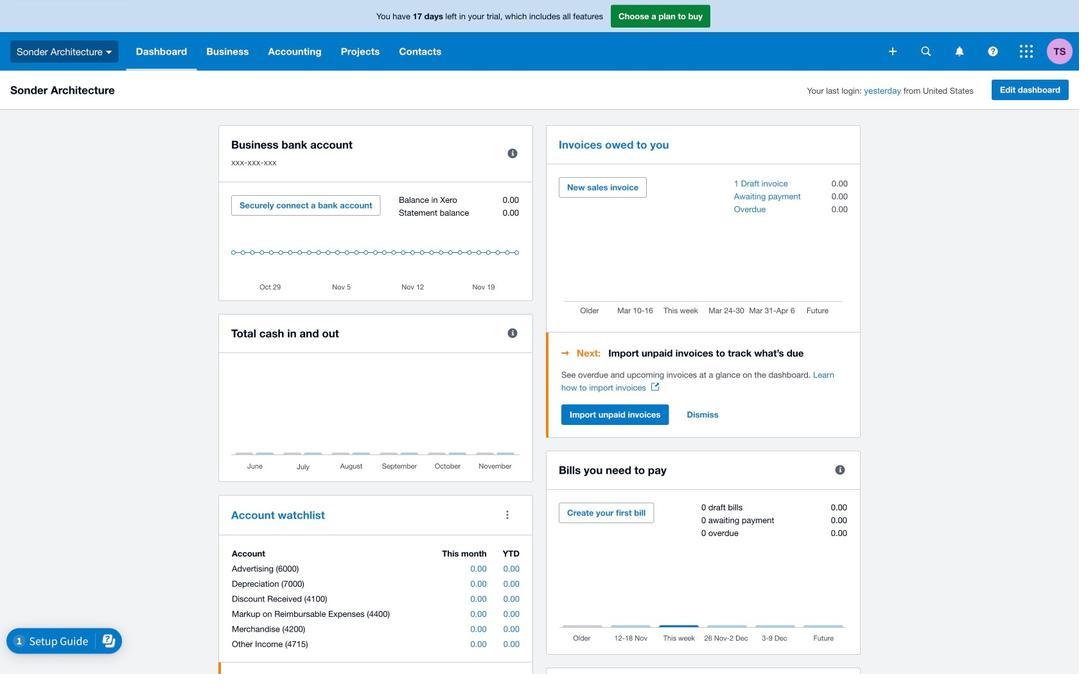 Task type: vqa. For each thing, say whether or not it's contained in the screenshot.
"EMPTY STATE OF THE ACCOUNTS WATCHLIST WIDGET, FEATURING A 'REVIEW CATEGORIES FOR TRANSACTIONS' BUTTON AND A DATA-LESS TABLE WITH HEADINGS 'ACCOUNT,' 'BUDGET,' 'THIS MONTH,' AND 'YTD.'" 'IMAGE'
no



Task type: locate. For each thing, give the bounding box(es) containing it.
svg image
[[1020, 45, 1033, 58], [889, 48, 897, 55], [106, 51, 112, 54]]

opens in a new tab image
[[651, 383, 659, 391]]

panel body document
[[561, 369, 848, 394], [561, 369, 848, 394]]

2 horizontal spatial svg image
[[988, 47, 998, 56]]

0 horizontal spatial svg image
[[921, 47, 931, 56]]

banner
[[0, 0, 1079, 71]]

1 horizontal spatial svg image
[[956, 47, 964, 56]]

svg image
[[921, 47, 931, 56], [956, 47, 964, 56], [988, 47, 998, 56]]

2 svg image from the left
[[956, 47, 964, 56]]

heading
[[561, 346, 848, 361]]

1 svg image from the left
[[921, 47, 931, 56]]



Task type: describe. For each thing, give the bounding box(es) containing it.
empty state of the bills widget with a 'create your first bill' button and an unpopulated column graph. image
[[559, 503, 848, 645]]

1 horizontal spatial svg image
[[889, 48, 897, 55]]

0 horizontal spatial svg image
[[106, 51, 112, 54]]

3 svg image from the left
[[988, 47, 998, 56]]

accounts watchlist options image
[[495, 502, 520, 528]]

empty state widget for the total cash in and out feature, displaying a column graph summarising bank transaction data as total money in versus total money out across all connected bank accounts, enabling a visual comparison of the two amounts. image
[[231, 366, 520, 472]]

2 horizontal spatial svg image
[[1020, 45, 1033, 58]]

empty state bank feed widget with a tooltip explaining the feature. includes a 'securely connect a bank account' button and a data-less flat line graph marking four weekly dates, indicating future account balance tracking. image
[[231, 195, 520, 291]]



